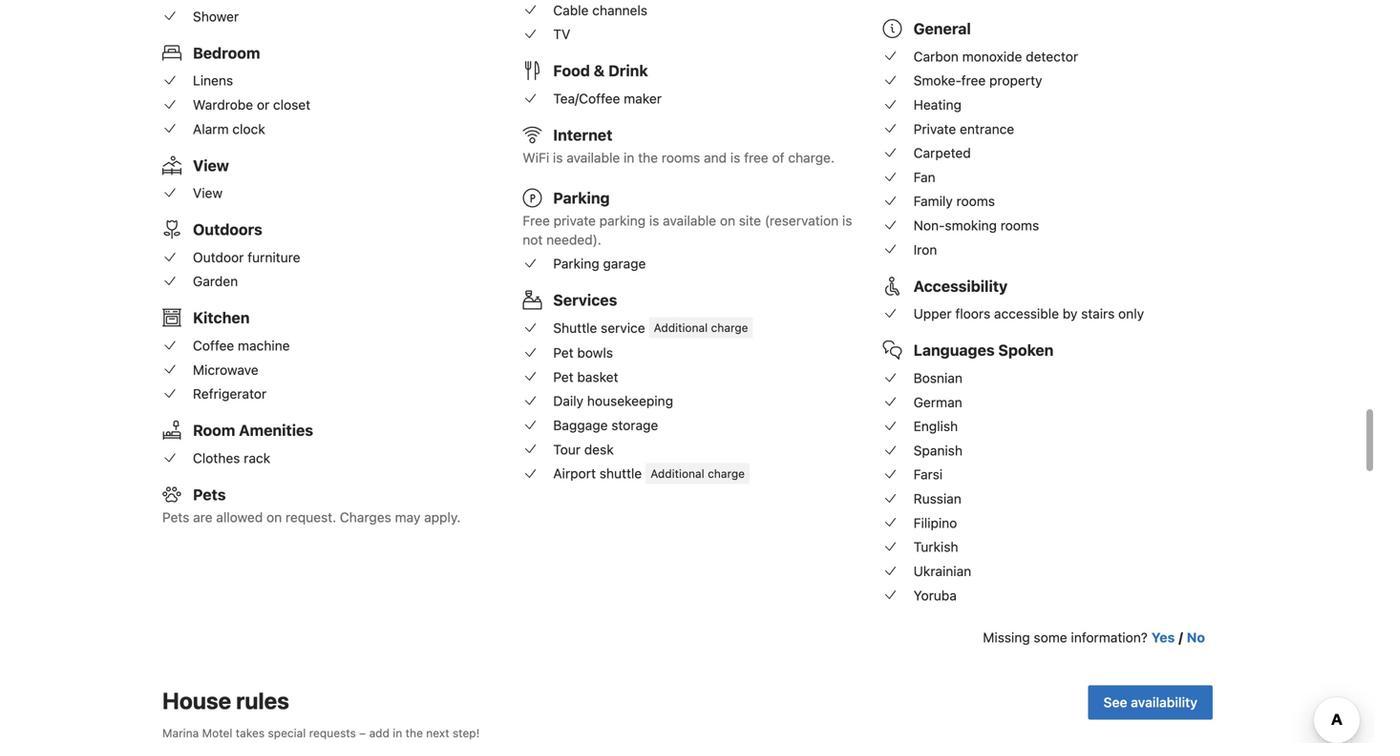 Task type: describe. For each thing, give the bounding box(es) containing it.
of
[[772, 150, 785, 166]]

upper
[[914, 306, 952, 322]]

requests
[[309, 727, 356, 740]]

see availability button
[[1088, 686, 1213, 720]]

cable channels
[[553, 2, 648, 18]]

outdoors
[[193, 221, 262, 239]]

pet for pet bowls
[[553, 345, 574, 361]]

rules
[[236, 688, 289, 715]]

wardrobe
[[193, 97, 253, 113]]

basket
[[577, 369, 618, 385]]

pets for pets
[[193, 486, 226, 504]]

(reservation
[[765, 213, 839, 229]]

smoke-free property
[[914, 73, 1042, 89]]

&
[[594, 62, 605, 80]]

iron
[[914, 242, 937, 258]]

property
[[989, 73, 1042, 89]]

garage
[[603, 256, 646, 272]]

daily housekeeping
[[553, 394, 673, 409]]

parking for parking
[[553, 189, 610, 207]]

by
[[1063, 306, 1078, 322]]

1 horizontal spatial rooms
[[957, 194, 995, 209]]

clock
[[232, 121, 265, 137]]

parking garage
[[553, 256, 646, 272]]

step!
[[453, 727, 480, 740]]

0 vertical spatial the
[[638, 150, 658, 166]]

desk
[[584, 442, 614, 458]]

housekeeping
[[587, 394, 673, 409]]

non-smoking rooms
[[914, 218, 1039, 234]]

takes
[[236, 727, 265, 740]]

fan
[[914, 169, 936, 185]]

private entrance
[[914, 121, 1014, 137]]

missing some information? yes / no
[[983, 630, 1205, 646]]

yes button
[[1152, 629, 1175, 648]]

wardrobe or closet
[[193, 97, 311, 113]]

alarm
[[193, 121, 229, 137]]

service
[[601, 320, 645, 336]]

allowed
[[216, 510, 263, 526]]

furniture
[[247, 250, 300, 265]]

/
[[1179, 630, 1183, 646]]

rack
[[244, 451, 270, 467]]

no button
[[1187, 629, 1205, 648]]

filipino
[[914, 516, 957, 531]]

yes
[[1152, 630, 1175, 646]]

charge.
[[788, 150, 835, 166]]

tea/coffee
[[553, 91, 620, 106]]

amenities
[[239, 422, 313, 440]]

2 horizontal spatial rooms
[[1001, 218, 1039, 234]]

daily
[[553, 394, 584, 409]]

pets for pets are allowed on request. charges may apply.
[[162, 510, 189, 526]]

special
[[268, 727, 306, 740]]

baggage
[[553, 418, 608, 434]]

tour desk
[[553, 442, 614, 458]]

detector
[[1026, 49, 1078, 64]]

free
[[523, 213, 550, 229]]

refrigerator
[[193, 386, 267, 402]]

shower
[[193, 8, 239, 24]]

0 vertical spatial available
[[567, 150, 620, 166]]

is right and
[[730, 150, 740, 166]]

1 view from the top
[[193, 156, 229, 175]]

availability
[[1131, 695, 1198, 711]]

see availability
[[1104, 695, 1198, 711]]

house rules
[[162, 688, 289, 715]]

next
[[426, 727, 449, 740]]

information?
[[1071, 630, 1148, 646]]

closet
[[273, 97, 311, 113]]

room amenities
[[193, 422, 313, 440]]

languages spoken
[[914, 342, 1054, 360]]

coffee machine
[[193, 338, 290, 354]]

drink
[[608, 62, 648, 80]]

1 vertical spatial free
[[744, 150, 769, 166]]

services
[[553, 292, 617, 310]]

tea/coffee maker
[[553, 91, 662, 106]]

on inside free private parking is available on site (reservation is not needed).
[[720, 213, 735, 229]]

turkish
[[914, 540, 958, 556]]

wifi is available in the rooms and is free of charge.
[[523, 150, 835, 166]]

–
[[359, 727, 366, 740]]

airport shuttle additional charge
[[553, 466, 745, 482]]

smoking
[[945, 218, 997, 234]]

parking
[[599, 213, 646, 229]]

outdoor furniture
[[193, 250, 300, 265]]

floors
[[955, 306, 991, 322]]

see
[[1104, 695, 1127, 711]]



Task type: vqa. For each thing, say whether or not it's contained in the screenshot.
when will i get my free cancellation refund? dropdown button
no



Task type: locate. For each thing, give the bounding box(es) containing it.
1 horizontal spatial on
[[720, 213, 735, 229]]

1 horizontal spatial in
[[624, 150, 634, 166]]

1 vertical spatial pet
[[553, 369, 574, 385]]

tv
[[553, 26, 570, 42]]

shuttle
[[553, 320, 597, 336]]

missing
[[983, 630, 1030, 646]]

available down internet
[[567, 150, 620, 166]]

marina motel takes special requests – add in the next step!
[[162, 727, 480, 740]]

needed).
[[546, 232, 602, 248]]

carpeted
[[914, 145, 971, 161]]

is right (reservation
[[842, 213, 852, 229]]

pet for pet basket
[[553, 369, 574, 385]]

food & drink
[[553, 62, 648, 80]]

may
[[395, 510, 421, 526]]

2 view from the top
[[193, 185, 223, 201]]

airport
[[553, 466, 596, 482]]

available inside free private parking is available on site (reservation is not needed).
[[663, 213, 716, 229]]

site
[[739, 213, 761, 229]]

farsi
[[914, 467, 943, 483]]

stairs
[[1081, 306, 1115, 322]]

private
[[554, 213, 596, 229]]

1 vertical spatial parking
[[553, 256, 599, 272]]

available left site
[[663, 213, 716, 229]]

1 vertical spatial pets
[[162, 510, 189, 526]]

shuttle
[[600, 466, 642, 482]]

0 vertical spatial charge
[[711, 322, 748, 335]]

pet up daily at the left
[[553, 369, 574, 385]]

smoke-
[[914, 73, 961, 89]]

additional right service
[[654, 322, 708, 335]]

0 horizontal spatial rooms
[[662, 150, 700, 166]]

0 vertical spatial free
[[961, 73, 986, 89]]

house
[[162, 688, 231, 715]]

clothes rack
[[193, 451, 270, 467]]

available
[[567, 150, 620, 166], [663, 213, 716, 229]]

0 horizontal spatial in
[[393, 727, 402, 740]]

shuttle service additional charge
[[553, 320, 748, 336]]

pets
[[193, 486, 226, 504], [162, 510, 189, 526]]

free
[[961, 73, 986, 89], [744, 150, 769, 166]]

pet down shuttle
[[553, 345, 574, 361]]

add
[[369, 727, 390, 740]]

in
[[624, 150, 634, 166], [393, 727, 402, 740]]

marina
[[162, 727, 199, 740]]

english
[[914, 419, 958, 435]]

0 horizontal spatial the
[[406, 727, 423, 740]]

on left site
[[720, 213, 735, 229]]

request.
[[286, 510, 336, 526]]

apply.
[[424, 510, 461, 526]]

is
[[553, 150, 563, 166], [730, 150, 740, 166], [649, 213, 659, 229], [842, 213, 852, 229]]

is right wifi at the top left
[[553, 150, 563, 166]]

charge for airport shuttle
[[708, 467, 745, 481]]

charge inside shuttle service additional charge
[[711, 322, 748, 335]]

2 parking from the top
[[553, 256, 599, 272]]

1 vertical spatial available
[[663, 213, 716, 229]]

0 vertical spatial pets
[[193, 486, 226, 504]]

channels
[[592, 2, 648, 18]]

1 vertical spatial charge
[[708, 467, 745, 481]]

0 horizontal spatial free
[[744, 150, 769, 166]]

the
[[638, 150, 658, 166], [406, 727, 423, 740]]

1 vertical spatial on
[[266, 510, 282, 526]]

general
[[914, 20, 971, 38]]

0 vertical spatial view
[[193, 156, 229, 175]]

rooms left and
[[662, 150, 700, 166]]

0 horizontal spatial on
[[266, 510, 282, 526]]

microwave
[[193, 362, 259, 378]]

1 vertical spatial the
[[406, 727, 423, 740]]

pets are allowed on request. charges may apply.
[[162, 510, 461, 526]]

view down alarm
[[193, 156, 229, 175]]

view up outdoors
[[193, 185, 223, 201]]

additional inside airport shuttle additional charge
[[651, 467, 705, 481]]

parking
[[553, 189, 610, 207], [553, 256, 599, 272]]

pets up are
[[193, 486, 226, 504]]

0 vertical spatial in
[[624, 150, 634, 166]]

bosnian
[[914, 371, 963, 386]]

additional for airport shuttle
[[651, 467, 705, 481]]

cable
[[553, 2, 589, 18]]

additional right shuttle
[[651, 467, 705, 481]]

only
[[1118, 306, 1144, 322]]

and
[[704, 150, 727, 166]]

german
[[914, 395, 962, 410]]

1 vertical spatial additional
[[651, 467, 705, 481]]

additional inside shuttle service additional charge
[[654, 322, 708, 335]]

on
[[720, 213, 735, 229], [266, 510, 282, 526]]

private
[[914, 121, 956, 137]]

the down maker
[[638, 150, 658, 166]]

1 vertical spatial rooms
[[957, 194, 995, 209]]

food
[[553, 62, 590, 80]]

1 horizontal spatial available
[[663, 213, 716, 229]]

2 pet from the top
[[553, 369, 574, 385]]

pets left are
[[162, 510, 189, 526]]

kitchen
[[193, 309, 250, 327]]

non-
[[914, 218, 945, 234]]

russian
[[914, 491, 961, 507]]

0 vertical spatial on
[[720, 213, 735, 229]]

2 vertical spatial rooms
[[1001, 218, 1039, 234]]

some
[[1034, 630, 1067, 646]]

view
[[193, 156, 229, 175], [193, 185, 223, 201]]

free down monoxide
[[961, 73, 986, 89]]

in down maker
[[624, 150, 634, 166]]

the left the next
[[406, 727, 423, 740]]

1 horizontal spatial pets
[[193, 486, 226, 504]]

maker
[[624, 91, 662, 106]]

1 vertical spatial view
[[193, 185, 223, 201]]

free private parking is available on site (reservation is not needed).
[[523, 213, 852, 248]]

1 vertical spatial in
[[393, 727, 402, 740]]

carbon
[[914, 49, 959, 64]]

parking down needed).
[[553, 256, 599, 272]]

pet bowls
[[553, 345, 613, 361]]

charge for shuttle service
[[711, 322, 748, 335]]

1 horizontal spatial the
[[638, 150, 658, 166]]

room
[[193, 422, 235, 440]]

or
[[257, 97, 270, 113]]

rooms
[[662, 150, 700, 166], [957, 194, 995, 209], [1001, 218, 1039, 234]]

baggage storage
[[553, 418, 658, 434]]

is right parking
[[649, 213, 659, 229]]

on right allowed
[[266, 510, 282, 526]]

0 vertical spatial additional
[[654, 322, 708, 335]]

0 horizontal spatial pets
[[162, 510, 189, 526]]

clothes
[[193, 451, 240, 467]]

tour
[[553, 442, 581, 458]]

charge inside airport shuttle additional charge
[[708, 467, 745, 481]]

are
[[193, 510, 213, 526]]

carbon monoxide detector
[[914, 49, 1078, 64]]

machine
[[238, 338, 290, 354]]

0 vertical spatial parking
[[553, 189, 610, 207]]

1 pet from the top
[[553, 345, 574, 361]]

no
[[1187, 630, 1205, 646]]

0 horizontal spatial available
[[567, 150, 620, 166]]

parking for parking garage
[[553, 256, 599, 272]]

rooms right smoking
[[1001, 218, 1039, 234]]

garden
[[193, 274, 238, 290]]

additional for shuttle service
[[654, 322, 708, 335]]

additional
[[654, 322, 708, 335], [651, 467, 705, 481]]

0 vertical spatial pet
[[553, 345, 574, 361]]

charges
[[340, 510, 391, 526]]

outdoor
[[193, 250, 244, 265]]

0 vertical spatial rooms
[[662, 150, 700, 166]]

parking up the private
[[553, 189, 610, 207]]

languages
[[914, 342, 995, 360]]

in right add
[[393, 727, 402, 740]]

1 parking from the top
[[553, 189, 610, 207]]

rooms up non-smoking rooms
[[957, 194, 995, 209]]

free left of
[[744, 150, 769, 166]]

1 horizontal spatial free
[[961, 73, 986, 89]]

heating
[[914, 97, 962, 113]]



